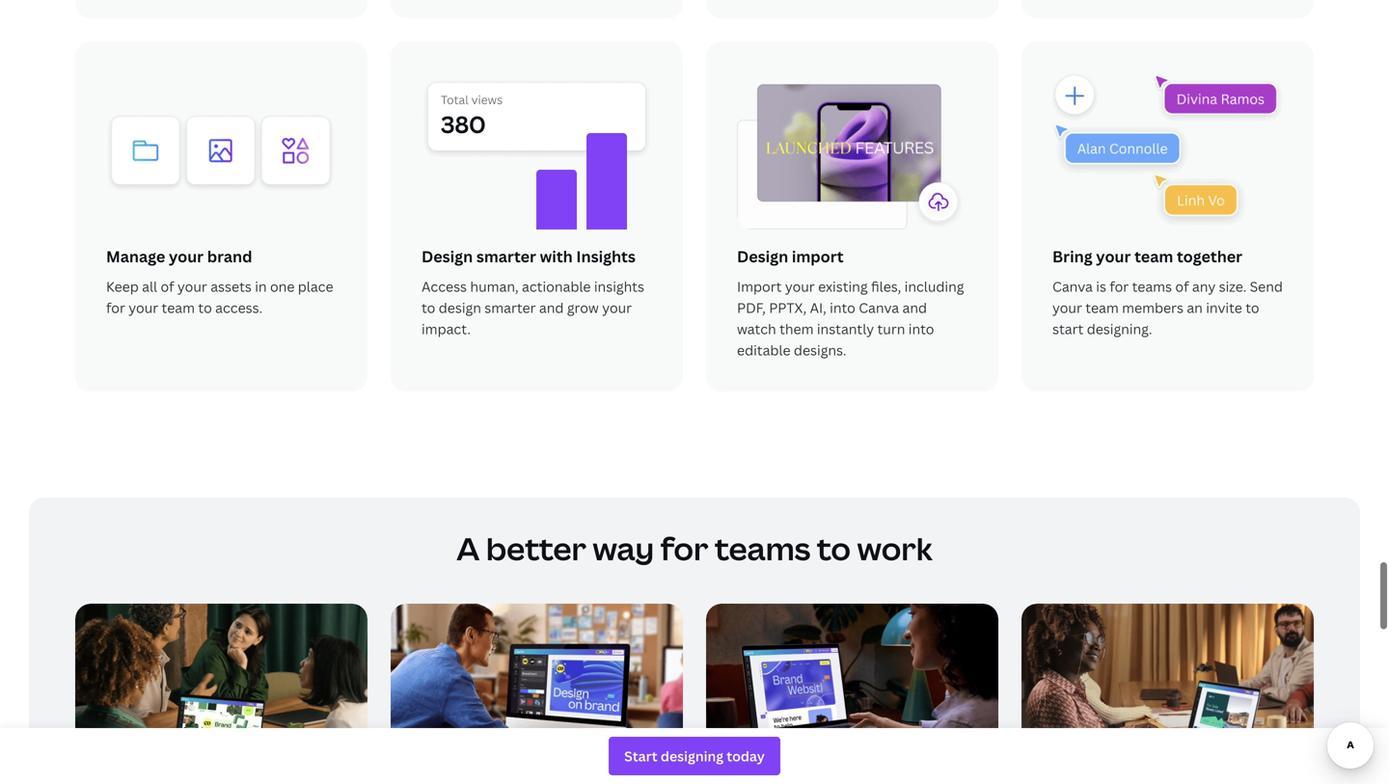 Task type: describe. For each thing, give the bounding box(es) containing it.
is
[[1096, 277, 1106, 296]]

all
[[142, 277, 157, 296]]

bring your team together
[[1052, 246, 1243, 267]]

access
[[422, 277, 467, 295]]

insights
[[594, 277, 644, 295]]

start
[[624, 747, 658, 765]]

turn
[[877, 320, 905, 338]]

to left work
[[817, 528, 851, 570]]

ai,
[[810, 298, 827, 317]]

team inside keep all of your assets in one place for your team to access.
[[162, 298, 195, 317]]

together
[[1177, 246, 1243, 267]]

design
[[439, 298, 481, 317]]

your down manage your brand
[[177, 277, 207, 296]]

human,
[[470, 277, 519, 295]]

import
[[792, 246, 844, 267]]

with
[[540, 246, 573, 267]]

brand
[[207, 246, 252, 267]]

to inside keep all of your assets in one place for your team to access.
[[198, 298, 212, 317]]

your down all at top
[[129, 298, 158, 317]]

in
[[255, 277, 267, 296]]

design smarter with insights
[[422, 246, 636, 267]]

keep
[[106, 277, 139, 296]]

impact.
[[422, 320, 471, 338]]

bring
[[1052, 246, 1093, 267]]

place
[[298, 277, 333, 296]]

send
[[1250, 277, 1283, 296]]

members
[[1122, 298, 1184, 317]]

pptx,
[[769, 298, 807, 317]]

canva inside canva is for teams of any size. send your team members an invite to start designing.
[[1052, 277, 1093, 296]]

and inside import your existing files, including pdf, pptx, ai, into canva and watch them instantly turn into editable designs.
[[902, 298, 927, 317]]

import your existing files, including pdf, pptx, ai, into canva and watch them instantly turn into editable designs.
[[737, 277, 964, 359]]

insights
[[576, 246, 636, 267]]

pdf,
[[737, 298, 766, 317]]

to inside access human, actionable insights to design smarter and grow your impact.
[[422, 298, 435, 317]]

them
[[780, 320, 814, 338]]

start
[[1052, 320, 1084, 338]]

your up is
[[1096, 246, 1131, 267]]

0 vertical spatial smarter
[[476, 246, 536, 267]]

and inside access human, actionable insights to design smarter and grow your impact.
[[539, 298, 564, 317]]

one
[[270, 277, 295, 296]]

invite
[[1206, 298, 1242, 317]]

your inside canva is for teams of any size. send your team members an invite to start designing.
[[1052, 298, 1082, 317]]

1 vertical spatial into
[[909, 320, 934, 338]]

team inside canva is for teams of any size. send your team members an invite to start designing.
[[1086, 298, 1119, 317]]

your inside import your existing files, including pdf, pptx, ai, into canva and watch them instantly turn into editable designs.
[[785, 277, 815, 296]]

start designing today
[[624, 747, 765, 765]]

of inside keep all of your assets in one place for your team to access.
[[161, 277, 174, 296]]

including
[[905, 277, 964, 296]]

work
[[857, 528, 933, 570]]

teams inside canva is for teams of any size. send your team members an invite to start designing.
[[1132, 277, 1172, 296]]

a
[[457, 528, 480, 570]]

design for design smarter with insights
[[422, 246, 473, 267]]

a better way for teams to work
[[457, 528, 933, 570]]

size.
[[1219, 277, 1247, 296]]



Task type: vqa. For each thing, say whether or not it's contained in the screenshot.
see all link
no



Task type: locate. For each thing, give the bounding box(es) containing it.
watch
[[737, 320, 776, 338]]

canva is for teams of any size. send your team members an invite to start designing.
[[1052, 277, 1283, 338]]

into
[[830, 298, 855, 317], [909, 320, 934, 338]]

smarter inside access human, actionable insights to design smarter and grow your impact.
[[485, 298, 536, 317]]

0 horizontal spatial for
[[106, 298, 125, 317]]

2 vertical spatial for
[[661, 528, 708, 570]]

manage
[[106, 246, 165, 267]]

0 horizontal spatial design
[[422, 246, 473, 267]]

for right way
[[661, 528, 708, 570]]

to down assets
[[198, 298, 212, 317]]

1 of from the left
[[161, 277, 174, 296]]

1 horizontal spatial canva
[[1052, 277, 1093, 296]]

2 design from the left
[[737, 246, 788, 267]]

your up 'start'
[[1052, 298, 1082, 317]]

actionable
[[522, 277, 591, 295]]

for right is
[[1110, 277, 1129, 296]]

for inside keep all of your assets in one place for your team to access.
[[106, 298, 125, 317]]

grow
[[567, 298, 599, 317]]

1 horizontal spatial and
[[902, 298, 927, 317]]

2 and from the left
[[902, 298, 927, 317]]

1 and from the left
[[539, 298, 564, 317]]

into down existing
[[830, 298, 855, 317]]

and down including
[[902, 298, 927, 317]]

canva left is
[[1052, 277, 1093, 296]]

and
[[539, 298, 564, 317], [902, 298, 927, 317]]

team
[[1135, 246, 1173, 267], [162, 298, 195, 317], [1086, 298, 1119, 317]]

1 horizontal spatial of
[[1175, 277, 1189, 296]]

canva
[[1052, 277, 1093, 296], [859, 298, 899, 317]]

designs.
[[794, 341, 847, 359]]

0 horizontal spatial team
[[162, 298, 195, 317]]

0 vertical spatial for
[[1110, 277, 1129, 296]]

1 horizontal spatial into
[[909, 320, 934, 338]]

0 horizontal spatial of
[[161, 277, 174, 296]]

designing
[[661, 747, 724, 765]]

of left any
[[1175, 277, 1189, 296]]

0 horizontal spatial canva
[[859, 298, 899, 317]]

1 design from the left
[[422, 246, 473, 267]]

canva down files,
[[859, 298, 899, 317]]

import
[[737, 277, 782, 296]]

instantly
[[817, 320, 874, 338]]

and down the actionable
[[539, 298, 564, 317]]

manage your brand
[[106, 246, 252, 267]]

any
[[1192, 277, 1216, 296]]

into right turn
[[909, 320, 934, 338]]

1 horizontal spatial team
[[1086, 298, 1119, 317]]

1 vertical spatial canva
[[859, 298, 899, 317]]

design for design import
[[737, 246, 788, 267]]

2 horizontal spatial team
[[1135, 246, 1173, 267]]

assets
[[210, 277, 252, 296]]

your
[[169, 246, 204, 267], [1096, 246, 1131, 267], [177, 277, 207, 296], [785, 277, 815, 296], [602, 298, 632, 317], [129, 298, 158, 317], [1052, 298, 1082, 317]]

keep all of your assets in one place for your team to access.
[[106, 277, 333, 317]]

your left the brand
[[169, 246, 204, 267]]

team down manage your brand
[[162, 298, 195, 317]]

team up the members
[[1135, 246, 1173, 267]]

2 of from the left
[[1175, 277, 1189, 296]]

your down insights
[[602, 298, 632, 317]]

today
[[727, 747, 765, 765]]

0 horizontal spatial and
[[539, 298, 564, 317]]

designing.
[[1087, 320, 1152, 338]]

1 horizontal spatial teams
[[1132, 277, 1172, 296]]

smarter up human,
[[476, 246, 536, 267]]

access human, actionable insights to design smarter and grow your impact.
[[422, 277, 644, 338]]

to
[[422, 298, 435, 317], [198, 298, 212, 317], [1246, 298, 1259, 317], [817, 528, 851, 570]]

1 vertical spatial for
[[106, 298, 125, 317]]

for down keep
[[106, 298, 125, 317]]

design import
[[737, 246, 844, 267]]

start designing today link
[[609, 737, 780, 776]]

0 vertical spatial canva
[[1052, 277, 1093, 296]]

0 vertical spatial teams
[[1132, 277, 1172, 296]]

1 horizontal spatial for
[[661, 528, 708, 570]]

for inside canva is for teams of any size. send your team members an invite to start designing.
[[1110, 277, 1129, 296]]

2 horizontal spatial for
[[1110, 277, 1129, 296]]

better
[[486, 528, 586, 570]]

design
[[422, 246, 473, 267], [737, 246, 788, 267]]

0 vertical spatial into
[[830, 298, 855, 317]]

editable
[[737, 341, 791, 359]]

1 vertical spatial teams
[[715, 528, 811, 570]]

to inside canva is for teams of any size. send your team members an invite to start designing.
[[1246, 298, 1259, 317]]

access.
[[215, 298, 262, 317]]

to down send at the right of the page
[[1246, 298, 1259, 317]]

smarter
[[476, 246, 536, 267], [485, 298, 536, 317]]

design up access
[[422, 246, 473, 267]]

1 vertical spatial smarter
[[485, 298, 536, 317]]

canva inside import your existing files, including pdf, pptx, ai, into canva and watch them instantly turn into editable designs.
[[859, 298, 899, 317]]

smarter down human,
[[485, 298, 536, 317]]

of right all at top
[[161, 277, 174, 296]]

of inside canva is for teams of any size. send your team members an invite to start designing.
[[1175, 277, 1189, 296]]

files,
[[871, 277, 901, 296]]

0 horizontal spatial into
[[830, 298, 855, 317]]

way
[[593, 528, 654, 570]]

0 horizontal spatial teams
[[715, 528, 811, 570]]

team down is
[[1086, 298, 1119, 317]]

teams
[[1132, 277, 1172, 296], [715, 528, 811, 570]]

an
[[1187, 298, 1203, 317]]

of
[[161, 277, 174, 296], [1175, 277, 1189, 296]]

your up pptx,
[[785, 277, 815, 296]]

for
[[1110, 277, 1129, 296], [106, 298, 125, 317], [661, 528, 708, 570]]

existing
[[818, 277, 868, 296]]

1 horizontal spatial design
[[737, 246, 788, 267]]

to down access
[[422, 298, 435, 317]]

design up import
[[737, 246, 788, 267]]

your inside access human, actionable insights to design smarter and grow your impact.
[[602, 298, 632, 317]]



